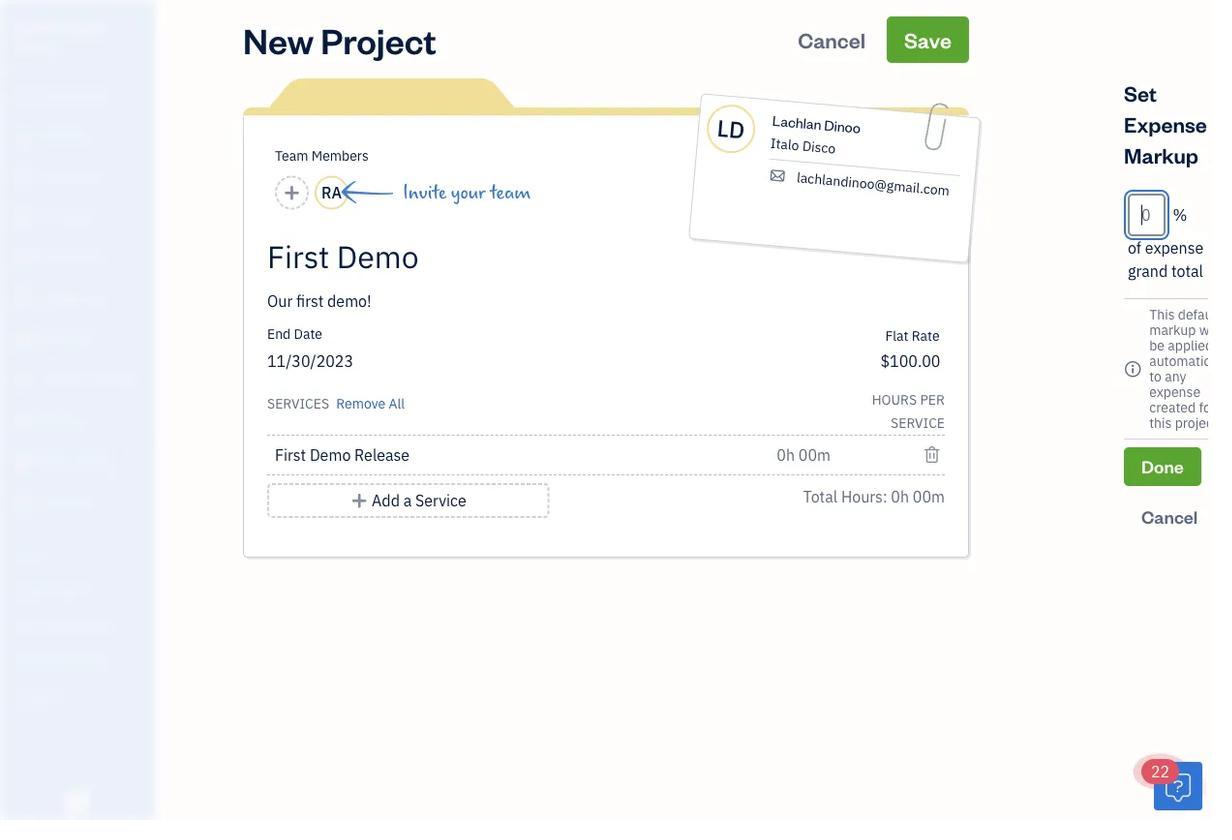 Task type: describe. For each thing, give the bounding box(es) containing it.
info image
[[1124, 357, 1142, 381]]

save
[[904, 26, 952, 53]]

services inside items and services link
[[70, 617, 117, 633]]

oranges
[[52, 18, 106, 36]]

first
[[275, 445, 306, 465]]

expense
[[1124, 110, 1207, 137]]

set
[[1124, 79, 1157, 107]]

0 vertical spatial team members
[[275, 147, 369, 165]]

lachlandinoo@gmail.com
[[796, 168, 951, 199]]

%
[[1173, 205, 1187, 225]]

end date
[[267, 325, 322, 343]]

0 horizontal spatial cancel button
[[781, 16, 883, 63]]

team members inside 'main' element
[[15, 581, 99, 597]]

report image
[[13, 493, 36, 512]]

and
[[47, 617, 67, 633]]

project
[[321, 16, 436, 62]]

lachlan
[[772, 111, 823, 133]]

ruby oranges owner
[[15, 18, 106, 54]]

release
[[354, 445, 410, 465]]

project image
[[13, 330, 36, 350]]

rate
[[912, 326, 940, 344]]

lachlan dinoo italo disco
[[770, 111, 862, 157]]

ld
[[716, 113, 746, 145]]

0 horizontal spatial cancel
[[798, 26, 866, 53]]

apps
[[15, 546, 43, 562]]

0 vertical spatial services
[[267, 395, 329, 412]]

demo
[[310, 445, 351, 465]]

plus image
[[350, 489, 368, 512]]

remove project service image
[[923, 443, 941, 467]]

end
[[267, 325, 291, 343]]

add a service button
[[267, 483, 550, 518]]

owner
[[15, 38, 54, 54]]

new
[[243, 16, 314, 62]]

1 horizontal spatial cancel
[[1142, 505, 1198, 528]]

hours:
[[841, 487, 887, 507]]

flat rate
[[885, 326, 940, 344]]

invite your team
[[403, 182, 531, 203]]

settings
[[15, 689, 59, 705]]

this defau
[[1149, 305, 1212, 432]]

team
[[490, 182, 531, 203]]

End date in  format text field
[[267, 351, 606, 371]]

00m
[[913, 487, 945, 507]]

settings link
[[5, 681, 149, 715]]

bank connections
[[15, 653, 114, 669]]

first demo release
[[275, 445, 410, 465]]

resource center badge image
[[1154, 762, 1203, 810]]

ruby
[[15, 18, 49, 36]]

dinoo
[[824, 115, 862, 137]]

0h 00m text field
[[777, 445, 832, 465]]

chart image
[[13, 452, 36, 472]]

service
[[891, 414, 945, 432]]

hours per service
[[872, 391, 945, 432]]

grand
[[1128, 261, 1168, 281]]

envelope image
[[767, 167, 788, 184]]

0h
[[891, 487, 909, 507]]

bank
[[15, 653, 42, 669]]

disco
[[802, 137, 837, 157]]

team members link
[[5, 573, 149, 607]]

freshbooks image
[[62, 789, 93, 812]]

total hours: 0h 00m
[[803, 487, 945, 507]]

add a service
[[372, 490, 466, 511]]

items and services
[[15, 617, 117, 633]]

per
[[920, 391, 945, 409]]

1 vertical spatial cancel button
[[1124, 498, 1212, 536]]

items
[[15, 617, 44, 633]]

remove all button
[[332, 388, 405, 415]]

ra
[[321, 183, 342, 203]]

Project Name text field
[[267, 237, 800, 276]]



Task type: vqa. For each thing, say whether or not it's contained in the screenshot.
Apps link
yes



Task type: locate. For each thing, give the bounding box(es) containing it.
invoice image
[[13, 208, 36, 228]]

invite
[[403, 182, 446, 203]]

this
[[1149, 305, 1175, 323]]

1 vertical spatial services
[[70, 617, 117, 633]]

0 vertical spatial team
[[275, 147, 308, 165]]

done
[[1142, 455, 1184, 478]]

members
[[312, 147, 369, 165], [48, 581, 99, 597]]

of
[[1128, 238, 1142, 258]]

your
[[451, 182, 486, 203]]

0 horizontal spatial team members
[[15, 581, 99, 597]]

items and services link
[[5, 609, 149, 643]]

connections
[[45, 653, 114, 669]]

defau
[[1178, 305, 1212, 323]]

all
[[389, 395, 405, 412]]

1 horizontal spatial services
[[267, 395, 329, 412]]

service
[[415, 490, 466, 511]]

main element
[[0, 0, 203, 820]]

team up add team member icon
[[275, 147, 308, 165]]

team inside 'main' element
[[15, 581, 45, 597]]

services remove all
[[267, 395, 405, 412]]

1 vertical spatial team
[[15, 581, 45, 597]]

total
[[803, 487, 838, 507]]

services right and
[[70, 617, 117, 633]]

cancel down done button
[[1142, 505, 1198, 528]]

new project
[[243, 16, 436, 62]]

cancel button down done button
[[1124, 498, 1212, 536]]

add team member image
[[283, 181, 301, 204]]

bank connections link
[[5, 645, 149, 679]]

date
[[294, 325, 322, 343]]

cancel up dinoo
[[798, 26, 866, 53]]

done button
[[1124, 447, 1201, 486]]

% of expense grand total
[[1128, 205, 1204, 281]]

1 horizontal spatial cancel button
[[1124, 498, 1212, 536]]

1 horizontal spatial team members
[[275, 147, 369, 165]]

cancel button
[[781, 16, 883, 63], [1124, 498, 1212, 536]]

team up items
[[15, 581, 45, 597]]

services up first
[[267, 395, 329, 412]]

expense
[[1145, 238, 1204, 258]]

0 vertical spatial cancel
[[798, 26, 866, 53]]

save button
[[887, 16, 969, 63]]

client image
[[13, 127, 36, 146]]

1 vertical spatial team members
[[15, 581, 99, 597]]

money image
[[13, 411, 36, 431]]

hours
[[872, 391, 917, 409]]

1 vertical spatial members
[[48, 581, 99, 597]]

members inside 'main' element
[[48, 581, 99, 597]]

add
[[372, 490, 400, 511]]

1 vertical spatial cancel
[[1142, 505, 1198, 528]]

dashboard image
[[13, 86, 36, 106]]

a
[[403, 490, 412, 511]]

italo
[[770, 134, 800, 154]]

Project Description text field
[[267, 289, 800, 313]]

0 horizontal spatial team
[[15, 581, 45, 597]]

markup
[[1124, 141, 1199, 168]]

team members
[[275, 147, 369, 165], [15, 581, 99, 597]]

remove
[[336, 395, 386, 412]]

cancel
[[798, 26, 866, 53], [1142, 505, 1198, 528]]

total
[[1171, 261, 1203, 281]]

team
[[275, 147, 308, 165], [15, 581, 45, 597]]

apps link
[[5, 537, 149, 571]]

services
[[267, 395, 329, 412], [70, 617, 117, 633]]

cancel button up dinoo
[[781, 16, 883, 63]]

Amount (USD) text field
[[880, 351, 941, 371]]

22 button
[[1142, 759, 1203, 810]]

0 vertical spatial members
[[312, 147, 369, 165]]

members down apps link
[[48, 581, 99, 597]]

0 horizontal spatial services
[[70, 617, 117, 633]]

flat
[[885, 326, 909, 344]]

0 horizontal spatial members
[[48, 581, 99, 597]]

0 text field
[[1128, 194, 1166, 236]]

members up the ra
[[312, 147, 369, 165]]

22
[[1151, 762, 1170, 782]]

team members up and
[[15, 581, 99, 597]]

0 vertical spatial cancel button
[[781, 16, 883, 63]]

payment image
[[13, 249, 36, 268]]

timer image
[[13, 371, 36, 390]]

estimate image
[[13, 168, 36, 187]]

1 horizontal spatial members
[[312, 147, 369, 165]]

team members up the ra
[[275, 147, 369, 165]]

1 horizontal spatial team
[[275, 147, 308, 165]]

set expense markup
[[1124, 79, 1207, 168]]

expense image
[[13, 289, 36, 309]]



